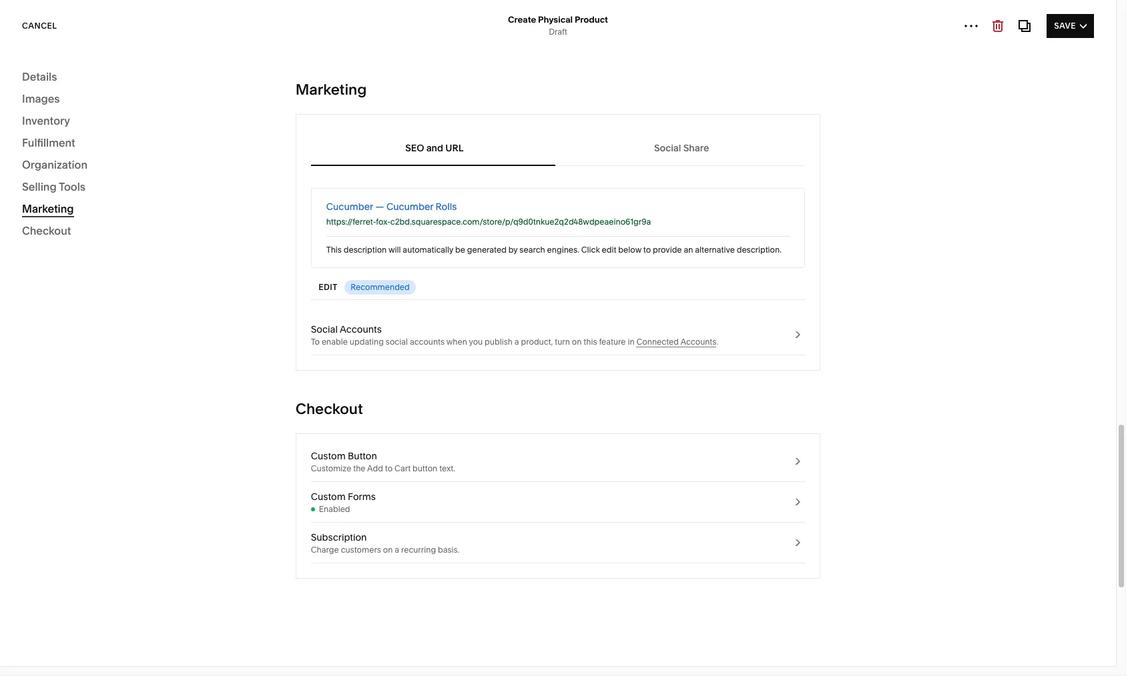 Task type: describe. For each thing, give the bounding box(es) containing it.
inventory.
[[329, 159, 366, 169]]

selling down invoicing
[[29, 222, 60, 234]]

invoicing link
[[29, 194, 156, 217]]

0 horizontal spatial feature
[[563, 17, 589, 27]]

plan.
[[335, 276, 353, 286]]

share
[[683, 142, 709, 154]]

or inside acuity scheduling sell live, scheduled services, coaching appointments or classes
[[1042, 475, 1052, 489]]

acuity
[[773, 457, 805, 470]]

2 cucumber from the left
[[386, 201, 433, 213]]

website
[[22, 83, 64, 96]]

invoicing
[[29, 200, 70, 212]]

a down guided
[[389, 490, 395, 503]]

project
[[819, 314, 857, 324]]

by
[[509, 245, 518, 255]]

teach
[[512, 475, 541, 489]]

a inside the social accounts to enable updating social accounts when you publish a product, turn on this feature in connected accounts .
[[515, 337, 519, 347]]

subscription
[[286, 276, 333, 286]]

edit for edit site
[[1048, 29, 1067, 39]]

engines.
[[547, 245, 579, 255]]

generated
[[467, 245, 507, 255]]

create inside create physical product draft
[[508, 14, 536, 25]]

to right "subscribe" in the right top of the page
[[971, 139, 981, 152]]

and for go live and start selling.
[[276, 335, 290, 345]]

recurring
[[401, 545, 436, 555]]

click
[[581, 245, 600, 255]]

get started button for acuity scheduling sell live, scheduled services, coaching appointments or classes
[[773, 515, 830, 539]]

be
[[455, 245, 465, 255]]

classes
[[773, 490, 811, 503]]

selling right the draft
[[600, 17, 626, 27]]

the inside custom button customize the add to cart button text.
[[353, 464, 366, 474]]

a left 'skill'
[[543, 475, 549, 489]]

when
[[446, 337, 467, 347]]

to inside manage projects and invoice clients manage the details needed to deliver a professional service experience.
[[960, 268, 970, 282]]

to
[[311, 337, 320, 347]]

skill
[[552, 475, 571, 489]]

edit
[[602, 245, 616, 255]]

on inside the social accounts to enable updating social accounts when you publish a product, turn on this feature in connected accounts .
[[572, 337, 582, 347]]

1 vertical spatial selling tools
[[29, 222, 85, 234]]

you inside the social accounts to enable updating social accounts when you publish a product, turn on this feature in connected accounts .
[[469, 337, 483, 347]]

management
[[859, 314, 922, 324]]

course
[[366, 457, 402, 470]]

0 vertical spatial in
[[591, 17, 598, 27]]

clients
[[969, 250, 1002, 263]]

and inside seo and url button
[[426, 142, 443, 154]]

started for live,
[[792, 521, 830, 531]]

forms
[[348, 491, 376, 503]]

educate
[[330, 490, 371, 503]]

ways
[[248, 407, 284, 425]]

1 vertical spatial tools
[[61, 222, 85, 234]]

website link
[[22, 82, 148, 98]]

social for social share
[[654, 142, 681, 154]]

this description will automatically be generated by search engines. click edit below to provide an alternative description.
[[326, 245, 782, 255]]

social share
[[654, 142, 709, 154]]

will
[[388, 245, 401, 255]]

on inside subscription charge customers on a recurring basis.
[[383, 545, 393, 555]]

search
[[520, 245, 545, 255]]

deliver
[[973, 268, 1007, 282]]

online
[[330, 457, 363, 470]]

accounts
[[410, 337, 445, 347]]

the inside manage projects and invoice clients manage the details needed to deliver a professional service experience.
[[863, 268, 879, 282]]

seo and url
[[405, 142, 464, 154]]

show customer reviews directly on all product pages. manage this feature in selling
[[311, 17, 626, 27]]

images
[[22, 92, 60, 105]]

get for sell live, scheduled services, coaching appointments or classes
[[773, 521, 790, 531]]

to inside button
[[289, 217, 296, 227]]

customers
[[341, 545, 381, 555]]

subscribe button
[[819, 164, 867, 188]]

choose
[[248, 276, 277, 286]]

details
[[22, 70, 57, 83]]

—
[[375, 201, 384, 213]]

feature inside the social accounts to enable updating social accounts when you publish a product, turn on this feature in connected accounts .
[[599, 337, 626, 347]]

sell
[[305, 407, 329, 425]]

basis.
[[438, 545, 460, 555]]

custom for custom button customize the add to cart button text.
[[311, 451, 346, 463]]

selling down images
[[22, 107, 57, 120]]

selling.
[[311, 335, 338, 345]]

tab list containing seo and url
[[311, 130, 805, 166]]

suggested
[[819, 229, 863, 237]]

save button
[[1047, 14, 1094, 38]]

1 vertical spatial your
[[1023, 139, 1045, 152]]

directly
[[403, 17, 431, 27]]

button
[[413, 464, 437, 474]]

go
[[248, 335, 259, 345]]

experience.
[[923, 283, 982, 296]]

to inside custom button customize the add to cart button text.
[[385, 464, 393, 474]]

social
[[386, 337, 408, 347]]

product
[[455, 17, 485, 27]]

way
[[272, 217, 287, 227]]

products link
[[29, 126, 156, 149]]

your inside button
[[311, 159, 328, 169]]

for
[[865, 229, 880, 237]]

1 cucumber from the left
[[326, 201, 373, 213]]

edit button
[[318, 276, 337, 300]]

this
[[326, 245, 342, 255]]

scheduled
[[816, 475, 870, 489]]

cucumber — cucumber rolls https://ferret-fox-c2bd.squarespace.com/store/p/q9d0tnkue2q2d48wdpeaeino61gr9a
[[326, 201, 651, 227]]

or inside online course create a guided series of lessons to teach a skill or educate on a topic
[[573, 475, 584, 489]]

started for a
[[349, 521, 386, 531]]

get for create a guided series of lessons to teach a skill or educate on a topic
[[330, 521, 346, 531]]

cancel
[[22, 20, 57, 30]]

0 vertical spatial publish
[[983, 139, 1020, 152]]

reviews
[[372, 17, 401, 27]]

seo and url button
[[315, 130, 554, 166]]

subscribe
[[918, 139, 968, 152]]

add products to your inventory.
[[248, 159, 366, 169]]

a inside manage projects and invoice clients manage the details needed to deliver a professional service experience.
[[1009, 268, 1015, 282]]

draft
[[549, 27, 567, 37]]

to inside online course create a guided series of lessons to teach a skill or educate on a topic
[[500, 475, 510, 489]]

1 vertical spatial accounts
[[681, 337, 717, 347]]

to left sell
[[287, 407, 302, 425]]

sell
[[773, 475, 791, 489]]

add for add a way to get paid.
[[248, 217, 264, 227]]

manage projects and invoice clients manage the details needed to deliver a professional service experience.
[[819, 250, 1015, 296]]

go live and start selling.
[[248, 335, 338, 345]]

inventory
[[22, 114, 70, 128]]

set
[[211, 87, 235, 105]]

add for add products to your inventory.
[[248, 159, 264, 169]]

orders
[[29, 154, 60, 166]]

store
[[294, 87, 331, 105]]

product,
[[521, 337, 553, 347]]



Task type: vqa. For each thing, say whether or not it's contained in the screenshot.
2nd or from right
yes



Task type: locate. For each thing, give the bounding box(es) containing it.
all
[[444, 17, 453, 27]]

or right 'skill'
[[573, 475, 584, 489]]

and left the url
[[426, 142, 443, 154]]

2 vertical spatial add
[[367, 464, 383, 474]]

2 custom from the top
[[311, 491, 346, 503]]

1 vertical spatial you
[[469, 337, 483, 347]]

a right choose
[[279, 276, 284, 286]]

selling
[[600, 17, 626, 27], [22, 107, 57, 120], [22, 180, 57, 194], [29, 222, 60, 234]]

selling link right the draft
[[600, 17, 626, 28]]

or right appointments
[[1042, 475, 1052, 489]]

fulfillment
[[22, 136, 75, 150]]

0 horizontal spatial accounts
[[340, 324, 382, 336]]

customer
[[334, 17, 370, 27]]

accounts up updating
[[340, 324, 382, 336]]

1 horizontal spatial edit
[[1048, 29, 1067, 39]]

on right turn
[[572, 337, 582, 347]]

alternative
[[695, 245, 735, 255]]

1 horizontal spatial you
[[881, 229, 897, 237]]

to inside button
[[302, 159, 309, 169]]

in left connected
[[628, 337, 635, 347]]

the down the projects
[[863, 268, 879, 282]]

2 or from the left
[[1042, 475, 1052, 489]]

0 vertical spatial and
[[426, 142, 443, 154]]

and right live
[[276, 335, 290, 345]]

add inside button
[[248, 159, 264, 169]]

0 vertical spatial selling link
[[600, 17, 626, 28]]

publish left product,
[[485, 337, 513, 347]]

0 vertical spatial create
[[508, 14, 536, 25]]

1 vertical spatial edit
[[318, 282, 337, 292]]

custom for custom forms
[[311, 491, 346, 503]]

0 horizontal spatial social
[[311, 324, 338, 336]]

topic
[[398, 490, 424, 503]]

1 horizontal spatial in
[[628, 337, 635, 347]]

https://ferret-
[[326, 217, 376, 227]]

1 horizontal spatial cucumber
[[386, 201, 433, 213]]

1 horizontal spatial started
[[792, 521, 830, 531]]

and up details
[[908, 250, 927, 263]]

checkout
[[22, 224, 71, 238], [296, 401, 363, 419]]

2 get started button from the left
[[773, 515, 830, 539]]

1 custom from the top
[[311, 451, 346, 463]]

0 vertical spatial tools
[[59, 180, 85, 194]]

a inside button
[[266, 217, 270, 227]]

social inside button
[[654, 142, 681, 154]]

publish inside the social accounts to enable updating social accounts when you publish a product, turn on this feature in connected accounts .
[[485, 337, 513, 347]]

0 horizontal spatial this
[[547, 17, 561, 27]]

0 vertical spatial this
[[547, 17, 561, 27]]

publish
[[983, 139, 1020, 152], [485, 337, 513, 347]]

create up educate
[[330, 475, 364, 489]]

get started button up customers
[[330, 515, 386, 539]]

custom up enabled
[[311, 491, 346, 503]]

orders link
[[29, 149, 156, 172]]

1 horizontal spatial marketing
[[296, 81, 367, 99]]

cucumber up https://ferret-
[[326, 201, 373, 213]]

1 horizontal spatial and
[[426, 142, 443, 154]]

edit left the site
[[1048, 29, 1067, 39]]

0 horizontal spatial get
[[330, 521, 346, 531]]

a left product,
[[515, 337, 519, 347]]

1 vertical spatial manage
[[819, 250, 861, 263]]

0 horizontal spatial selling link
[[22, 106, 148, 122]]

marketing
[[296, 81, 367, 99], [22, 202, 74, 216]]

custom up customize
[[311, 451, 346, 463]]

you right when
[[469, 337, 483, 347]]

1 horizontal spatial create
[[508, 14, 536, 25]]

1 vertical spatial social
[[311, 324, 338, 336]]

add down button
[[367, 464, 383, 474]]

tools
[[59, 180, 85, 194], [61, 222, 85, 234]]

2 get from the left
[[773, 521, 790, 531]]

0 vertical spatial you
[[881, 229, 897, 237]]

1 horizontal spatial your
[[311, 159, 328, 169]]

1 vertical spatial the
[[353, 464, 366, 474]]

0 vertical spatial social
[[654, 142, 681, 154]]

on left "all"
[[433, 17, 442, 27]]

and inside go live and start selling. button
[[276, 335, 290, 345]]

button
[[348, 451, 377, 463]]

in
[[591, 17, 598, 27], [628, 337, 635, 347]]

1 horizontal spatial the
[[863, 268, 879, 282]]

1 horizontal spatial or
[[1042, 475, 1052, 489]]

edit down this
[[318, 282, 337, 292]]

in right the draft
[[591, 17, 598, 27]]

the down button
[[353, 464, 366, 474]]

to up guided
[[385, 464, 393, 474]]

below
[[618, 245, 642, 255]]

started down classes
[[792, 521, 830, 531]]

a inside subscription choose a subscription plan.
[[279, 276, 284, 286]]

this
[[547, 17, 561, 27], [584, 337, 597, 347]]

a right deliver
[[1009, 268, 1015, 282]]

project management button
[[819, 308, 922, 332]]

subscription up charge at left bottom
[[311, 532, 367, 544]]

1 horizontal spatial accounts
[[681, 337, 717, 347]]

manage up professional
[[819, 268, 861, 282]]

when you're ready, subscribe to publish your site.
[[819, 139, 1068, 152]]

this inside the social accounts to enable updating social accounts when you publish a product, turn on this feature in connected accounts .
[[584, 337, 597, 347]]

get started for acuity scheduling sell live, scheduled services, coaching appointments or classes
[[773, 521, 830, 531]]

show
[[311, 17, 332, 27]]

accounts right connected
[[681, 337, 717, 347]]

0 horizontal spatial edit
[[318, 282, 337, 292]]

you
[[881, 229, 897, 237], [469, 337, 483, 347]]

0 horizontal spatial in
[[591, 17, 598, 27]]

services,
[[872, 475, 917, 489]]

a up forms
[[366, 475, 372, 489]]

cart
[[395, 464, 411, 474]]

add left products
[[248, 159, 264, 169]]

you right the "for"
[[881, 229, 897, 237]]

1 vertical spatial in
[[628, 337, 635, 347]]

this right turn
[[584, 337, 597, 347]]

an
[[684, 245, 693, 255]]

a inside subscription charge customers on a recurring basis.
[[395, 545, 399, 555]]

1 vertical spatial subscription
[[311, 532, 367, 544]]

a left recurring
[[395, 545, 399, 555]]

site
[[1069, 29, 1087, 39]]

this left product
[[547, 17, 561, 27]]

social left share
[[654, 142, 681, 154]]

1 horizontal spatial social
[[654, 142, 681, 154]]

subscription inside subscription choose a subscription plan.
[[248, 263, 304, 275]]

create inside online course create a guided series of lessons to teach a skill or educate on a topic
[[330, 475, 364, 489]]

url
[[445, 142, 464, 154]]

1 vertical spatial create
[[330, 475, 364, 489]]

on right customers
[[383, 545, 393, 555]]

automatically
[[403, 245, 453, 255]]

0 vertical spatial subscription
[[248, 263, 304, 275]]

get started for online course create a guided series of lessons to teach a skill or educate on a topic
[[330, 521, 386, 531]]

projects
[[863, 250, 905, 263]]

started up customers
[[349, 521, 386, 531]]

0 horizontal spatial you
[[469, 337, 483, 347]]

needed
[[918, 268, 957, 282]]

1 vertical spatial selling link
[[22, 106, 148, 122]]

start
[[292, 335, 309, 345]]

selling tools
[[22, 180, 85, 194], [29, 222, 85, 234]]

save
[[1054, 20, 1076, 30]]

selling tools up invoicing
[[22, 180, 85, 194]]

1 horizontal spatial selling link
[[600, 17, 626, 28]]

get
[[298, 217, 311, 227]]

1 horizontal spatial get
[[773, 521, 790, 531]]

0 horizontal spatial the
[[353, 464, 366, 474]]

0 vertical spatial manage
[[514, 17, 545, 27]]

0 vertical spatial accounts
[[340, 324, 382, 336]]

create physical product draft
[[508, 14, 608, 37]]

physical
[[538, 14, 573, 25]]

get started
[[330, 521, 386, 531], [773, 521, 830, 531]]

to right below
[[643, 245, 651, 255]]

0 horizontal spatial your
[[259, 87, 291, 105]]

your
[[259, 87, 291, 105], [1023, 139, 1045, 152], [311, 159, 328, 169]]

1 get started from the left
[[330, 521, 386, 531]]

add inside custom button customize the add to cart button text.
[[367, 464, 383, 474]]

description.
[[737, 245, 782, 255]]

your left inventory.
[[311, 159, 328, 169]]

publish left site.
[[983, 139, 1020, 152]]

social inside the social accounts to enable updating social accounts when you publish a product, turn on this feature in connected accounts .
[[311, 324, 338, 336]]

1 horizontal spatial get started
[[773, 521, 830, 531]]

0 vertical spatial the
[[863, 268, 879, 282]]

2 get started from the left
[[773, 521, 830, 531]]

tools up invoicing link
[[59, 180, 85, 194]]

selling link down website link
[[22, 106, 148, 122]]

0 vertical spatial edit
[[1048, 29, 1067, 39]]

1 vertical spatial this
[[584, 337, 597, 347]]

social up the to
[[311, 324, 338, 336]]

checkout up 'online'
[[296, 401, 363, 419]]

1 horizontal spatial publish
[[983, 139, 1020, 152]]

checkout down invoicing
[[22, 224, 71, 238]]

details
[[882, 268, 916, 282]]

0 vertical spatial add
[[248, 159, 264, 169]]

text.
[[439, 464, 455, 474]]

1 started from the left
[[349, 521, 386, 531]]

your left site.
[[1023, 139, 1045, 152]]

get started button for online course create a guided series of lessons to teach a skill or educate on a topic
[[330, 515, 386, 539]]

accounts
[[340, 324, 382, 336], [681, 337, 717, 347]]

subscription up choose
[[248, 263, 304, 275]]

1 vertical spatial checkout
[[296, 401, 363, 419]]

to left the get
[[289, 217, 296, 227]]

suggested for you
[[819, 229, 897, 237]]

1 horizontal spatial feature
[[599, 337, 626, 347]]

edit
[[1048, 29, 1067, 39], [318, 282, 337, 292]]

1 vertical spatial publish
[[485, 337, 513, 347]]

to left teach
[[500, 475, 510, 489]]

1 vertical spatial marketing
[[22, 202, 74, 216]]

2 vertical spatial manage
[[819, 268, 861, 282]]

turn
[[555, 337, 570, 347]]

1 horizontal spatial checkout
[[296, 401, 363, 419]]

on inside online course create a guided series of lessons to teach a skill or educate on a topic
[[374, 490, 387, 503]]

edit site button
[[1041, 22, 1095, 46]]

get started down classes
[[773, 521, 830, 531]]

2 vertical spatial and
[[276, 335, 290, 345]]

1 horizontal spatial get started button
[[773, 515, 830, 539]]

selling link
[[600, 17, 626, 28], [22, 106, 148, 122]]

create left physical
[[508, 14, 536, 25]]

2 horizontal spatial your
[[1023, 139, 1045, 152]]

you're
[[851, 139, 882, 152]]

2 vertical spatial your
[[311, 159, 328, 169]]

service
[[884, 283, 920, 296]]

tools down invoicing link
[[61, 222, 85, 234]]

1 or from the left
[[573, 475, 584, 489]]

add a way to get paid. button
[[211, 190, 770, 241]]

paid.
[[313, 217, 331, 227]]

coaching
[[919, 475, 967, 489]]

description
[[344, 245, 387, 255]]

0 horizontal spatial or
[[573, 475, 584, 489]]

0 horizontal spatial started
[[349, 521, 386, 531]]

to right products
[[302, 159, 309, 169]]

subscription for subscription choose a subscription plan.
[[248, 263, 304, 275]]

get started up customers
[[330, 521, 386, 531]]

social share button
[[562, 130, 801, 166]]

a left way
[[266, 217, 270, 227]]

create
[[508, 14, 536, 25], [330, 475, 364, 489]]

subscription inside subscription charge customers on a recurring basis.
[[311, 532, 367, 544]]

connected
[[637, 337, 679, 347]]

add inside button
[[248, 217, 264, 227]]

1 vertical spatial add
[[248, 217, 264, 227]]

to up experience.
[[960, 268, 970, 282]]

2 started from the left
[[792, 521, 830, 531]]

1 vertical spatial feature
[[599, 337, 626, 347]]

on
[[433, 17, 442, 27], [572, 337, 582, 347], [374, 490, 387, 503], [383, 545, 393, 555]]

1 vertical spatial and
[[908, 250, 927, 263]]

rolls
[[436, 201, 457, 213]]

connected accounts link
[[637, 337, 717, 348]]

0 horizontal spatial marketing
[[22, 202, 74, 216]]

1 vertical spatial custom
[[311, 491, 346, 503]]

get down classes
[[773, 521, 790, 531]]

get down enabled
[[330, 521, 346, 531]]

social accounts to enable updating social accounts when you publish a product, turn on this feature in connected accounts .
[[311, 324, 718, 347]]

0 vertical spatial selling tools
[[22, 180, 85, 194]]

manage down suggested at the right top
[[819, 250, 861, 263]]

0 horizontal spatial get started
[[330, 521, 386, 531]]

0 horizontal spatial publish
[[485, 337, 513, 347]]

.
[[717, 337, 718, 347]]

your right up
[[259, 87, 291, 105]]

2 horizontal spatial and
[[908, 250, 927, 263]]

0 vertical spatial your
[[259, 87, 291, 105]]

when
[[819, 139, 848, 152]]

and for manage projects and invoice clients manage the details needed to deliver a professional service experience.
[[908, 250, 927, 263]]

more
[[208, 407, 245, 425]]

or
[[573, 475, 584, 489], [1042, 475, 1052, 489]]

selling tools down invoicing
[[29, 222, 85, 234]]

tab list
[[311, 130, 805, 166]]

0 vertical spatial feature
[[563, 17, 589, 27]]

edit for edit
[[318, 282, 337, 292]]

1 horizontal spatial this
[[584, 337, 597, 347]]

subscription charge customers on a recurring basis.
[[311, 532, 460, 555]]

lessons
[[459, 475, 497, 489]]

0 horizontal spatial subscription
[[248, 263, 304, 275]]

ready,
[[885, 139, 915, 152]]

0 horizontal spatial cucumber
[[326, 201, 373, 213]]

custom button customize the add to cart button text.
[[311, 451, 455, 474]]

online course create a guided series of lessons to teach a skill or educate on a topic
[[330, 457, 584, 503]]

social for social accounts to enable updating social accounts when you publish a product, turn on this feature in connected accounts .
[[311, 324, 338, 336]]

product
[[575, 14, 608, 25]]

custom inside custom button customize the add to cart button text.
[[311, 451, 346, 463]]

subscription for subscription charge customers on a recurring basis.
[[311, 532, 367, 544]]

live
[[261, 335, 274, 345]]

get started button down classes
[[773, 515, 830, 539]]

0 horizontal spatial get started button
[[330, 515, 386, 539]]

0 vertical spatial marketing
[[296, 81, 367, 99]]

cancel button
[[22, 14, 57, 38]]

edit inside 'edit site' button
[[1048, 29, 1067, 39]]

in inside the social accounts to enable updating social accounts when you publish a product, turn on this feature in connected accounts .
[[628, 337, 635, 347]]

provide
[[653, 245, 682, 255]]

manage left the draft
[[514, 17, 545, 27]]

0 horizontal spatial checkout
[[22, 224, 71, 238]]

get started button
[[330, 515, 386, 539], [773, 515, 830, 539]]

0 horizontal spatial and
[[276, 335, 290, 345]]

1 get started button from the left
[[330, 515, 386, 539]]

and inside manage projects and invoice clients manage the details needed to deliver a professional service experience.
[[908, 250, 927, 263]]

on down guided
[[374, 490, 387, 503]]

add left way
[[248, 217, 264, 227]]

selling up invoicing
[[22, 180, 57, 194]]

0 vertical spatial checkout
[[22, 224, 71, 238]]

0 vertical spatial custom
[[311, 451, 346, 463]]

cucumber right —
[[386, 201, 433, 213]]

1 horizontal spatial subscription
[[311, 532, 367, 544]]

0 horizontal spatial create
[[330, 475, 364, 489]]

acuity scheduling sell live, scheduled services, coaching appointments or classes
[[773, 457, 1052, 503]]

1 get from the left
[[330, 521, 346, 531]]



